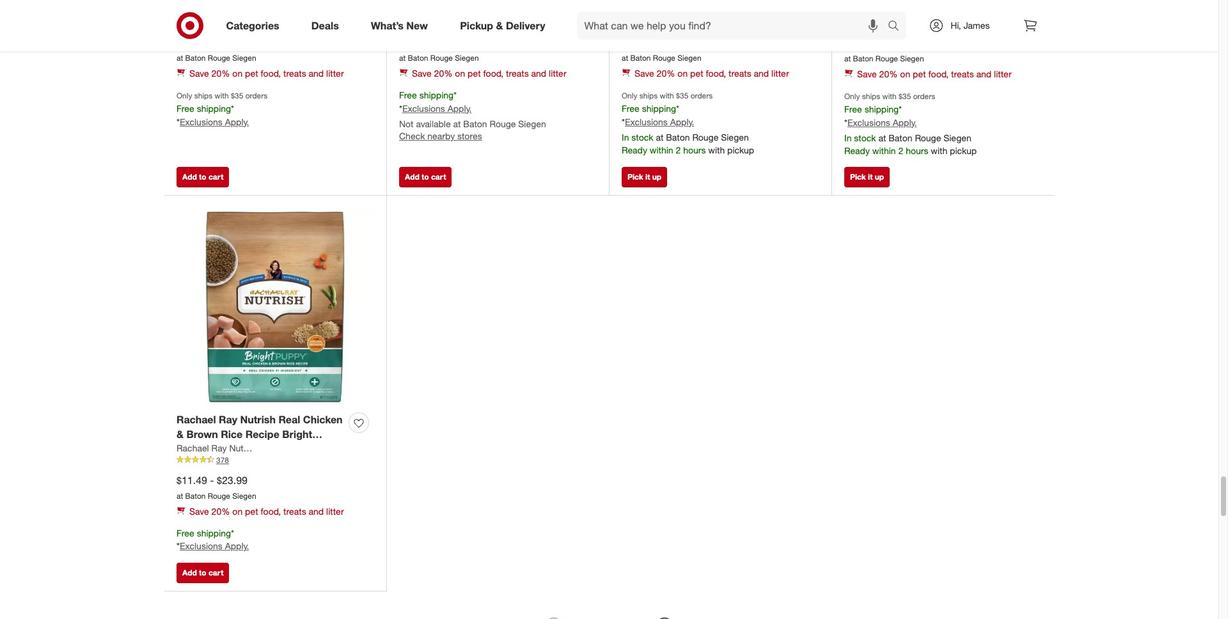 Task type: locate. For each thing, give the bounding box(es) containing it.
pickup
[[727, 144, 754, 155], [950, 145, 977, 156]]

$4.19
[[622, 36, 647, 49]]

$35 down $4.19 ( $0.70 /ounce ) at baton rouge siegen
[[676, 91, 689, 100]]

on down the $2.39 at baton rouge siegen
[[232, 68, 243, 78]]

litter for $23.99
[[326, 506, 344, 517]]

0 horizontal spatial orders
[[245, 91, 268, 100]]

/ounce inside $3.69 ( $0.30 /ounce at baton rouge siegen
[[896, 38, 924, 49]]

free
[[399, 89, 417, 100], [177, 103, 194, 114], [622, 103, 640, 114], [844, 104, 862, 114], [177, 527, 194, 538]]

$35 for $4.19
[[676, 91, 689, 100]]

nutrish
[[240, 413, 276, 426], [229, 443, 258, 453]]

1 pick it up from the left
[[628, 172, 662, 182]]

2 pick it up button from the left
[[844, 167, 890, 187]]

purina
[[177, 4, 202, 15]]

baton inside $4.19 ( $0.70 /ounce ) at baton rouge siegen
[[630, 53, 651, 63]]

treats for $0.30
[[951, 68, 974, 79]]

save for $0.30
[[857, 68, 877, 79]]

orders inside only ships with $35 orders free shipping * * exclusions apply.
[[245, 91, 268, 100]]

pick
[[628, 172, 643, 182], [850, 172, 866, 182]]

1 it from the left
[[645, 172, 650, 182]]

only
[[177, 91, 192, 100], [622, 91, 637, 100], [844, 91, 860, 101]]

1 horizontal spatial dog
[[647, 4, 663, 15]]

food, down '79' link
[[928, 68, 949, 79]]

1 horizontal spatial /ounce
[[896, 38, 924, 49]]

$35 for $2.39
[[231, 91, 243, 100]]

exclusions for $2.39
[[180, 116, 223, 127]]

food, for $23.99
[[261, 506, 281, 517]]

only ships with $35 orders free shipping * * exclusions apply. in stock at  baton rouge siegen ready within 2 hours with pickup for $3.69
[[844, 91, 977, 156]]

ray inside rachael ray nutrish real chicken & brown rice recipe bright puppy super premium dry dog food
[[219, 413, 237, 426]]

rachael up brown
[[177, 413, 216, 426]]

nutrish for rachael ray nutrish real chicken & brown rice recipe bright puppy super premium dry dog food
[[240, 413, 276, 426]]

treats down what can we help you find? suggestions appear below search field at the top
[[729, 68, 751, 78]]

save 20% on pet food, treats and litter down $23.99
[[189, 506, 344, 517]]

within
[[650, 144, 673, 155], [872, 145, 896, 156]]

$35 down the $2.39 at baton rouge siegen
[[231, 91, 243, 100]]

&
[[496, 19, 503, 32], [177, 428, 184, 441]]

0 horizontal spatial only ships with $35 orders free shipping * * exclusions apply. in stock at  baton rouge siegen ready within 2 hours with pickup
[[622, 91, 754, 155]]

1 horizontal spatial pick
[[850, 172, 866, 182]]

1 rachael from the top
[[177, 413, 216, 426]]

litter
[[326, 68, 344, 78], [549, 68, 566, 78], [771, 68, 789, 78], [994, 68, 1012, 79], [326, 506, 344, 517]]

0 vertical spatial &
[[496, 19, 503, 32]]

save 20% on pet food, treats and litter for $23.99
[[189, 506, 344, 517]]

/ounce down 178
[[674, 37, 701, 48]]

0 horizontal spatial $35
[[231, 91, 243, 100]]

real
[[279, 413, 300, 426]]

at baton rouge siegen
[[399, 53, 479, 63]]

0 vertical spatial ray
[[219, 413, 237, 426]]

1 vertical spatial dog
[[308, 443, 328, 455]]

exclusions inside only ships with $35 orders free shipping * * exclusions apply.
[[180, 116, 223, 127]]

1 vertical spatial nutrish
[[229, 443, 258, 453]]

rachael
[[177, 413, 216, 426], [177, 443, 209, 453]]

with inside only ships with $35 orders free shipping * * exclusions apply.
[[215, 91, 229, 100]]

and for $0.30
[[977, 68, 992, 79]]

0 horizontal spatial pick it up button
[[622, 167, 667, 187]]

food, down what can we help you find? suggestions appear below search field at the top
[[706, 68, 726, 78]]

1 pick from the left
[[628, 172, 643, 182]]

shipping down $4.19 ( $0.70 /ounce ) at baton rouge siegen
[[642, 103, 676, 114]]

rachael inside rachael ray nutrish real chicken & brown rice recipe bright puppy super premium dry dog food
[[177, 413, 216, 426]]

1 horizontal spatial &
[[496, 19, 503, 32]]

2 horizontal spatial only
[[844, 91, 860, 101]]

0 horizontal spatial in
[[622, 132, 629, 142]]

0 horizontal spatial &
[[177, 428, 184, 441]]

178
[[661, 17, 674, 27]]

0 vertical spatial dog
[[647, 4, 663, 15]]

hi, james
[[951, 20, 990, 31]]

1 vertical spatial rachael
[[177, 443, 209, 453]]

2
[[676, 144, 681, 155], [898, 145, 903, 156]]

brown
[[186, 428, 218, 441]]

only down $3.69
[[844, 91, 860, 101]]

in
[[622, 132, 629, 142], [844, 132, 852, 143]]

2 up from the left
[[875, 172, 884, 182]]

1 vertical spatial ray
[[211, 443, 227, 453]]

shipping for $2.39
[[197, 103, 231, 114]]

dry
[[288, 443, 306, 455]]

apply. inside only ships with $35 orders free shipping * * exclusions apply.
[[225, 116, 249, 127]]

1 horizontal spatial hours
[[906, 145, 928, 156]]

/ounce
[[674, 37, 701, 48], [896, 38, 924, 49]]

0 horizontal spatial stock
[[632, 132, 653, 142]]

food, up free shipping * * exclusions apply. not available at baton rouge siegen check nearby stores
[[483, 68, 504, 78]]

1 horizontal spatial orders
[[691, 91, 713, 100]]

with for $2.39
[[215, 91, 229, 100]]

$0.30
[[874, 38, 896, 49]]

ships down $3.69 ( $0.30 /ounce at baton rouge siegen at right top
[[862, 91, 880, 101]]

it
[[645, 172, 650, 182], [868, 172, 873, 182]]

( inside $4.19 ( $0.70 /ounce ) at baton rouge siegen
[[649, 37, 652, 48]]

0 vertical spatial nutrish
[[240, 413, 276, 426]]

0 horizontal spatial pick
[[628, 172, 643, 182]]

(
[[649, 37, 652, 48], [872, 38, 874, 49]]

pet for $0.70
[[690, 68, 703, 78]]

2 pick from the left
[[850, 172, 866, 182]]

pet down )
[[690, 68, 703, 78]]

nutrish for rachael ray nutrish
[[229, 443, 258, 453]]

1 up from the left
[[652, 172, 662, 182]]

only down $2.39 at the top of page
[[177, 91, 192, 100]]

and for $23.99
[[309, 506, 324, 517]]

378
[[216, 455, 229, 465]]

shipping inside only ships with $35 orders free shipping * * exclusions apply.
[[197, 103, 231, 114]]

recipe
[[245, 428, 279, 441]]

baton inside $3.69 ( $0.30 /ounce at baton rouge siegen
[[853, 54, 874, 63]]

1 horizontal spatial ships
[[640, 91, 658, 100]]

rouge inside $4.19 ( $0.70 /ounce ) at baton rouge siegen
[[653, 53, 675, 63]]

0 vertical spatial rachael
[[177, 413, 216, 426]]

at inside free shipping * * exclusions apply. not available at baton rouge siegen check nearby stores
[[453, 118, 461, 129]]

pick it up button
[[622, 167, 667, 187], [844, 167, 890, 187]]

stock for $3.69
[[854, 132, 876, 143]]

shipping down $3.69 ( $0.30 /ounce at baton rouge siegen at right top
[[865, 104, 899, 114]]

apply. inside free shipping * * exclusions apply. not available at baton rouge siegen check nearby stores
[[448, 103, 472, 114]]

1 horizontal spatial only ships with $35 orders free shipping * * exclusions apply. in stock at  baton rouge siegen ready within 2 hours with pickup
[[844, 91, 977, 156]]

ships down the $2.39 at baton rouge siegen
[[194, 91, 213, 100]]

hours for $3.69
[[906, 145, 928, 156]]

treats down 405 'link'
[[283, 68, 306, 78]]

shipping for $4.19
[[642, 103, 676, 114]]

categories link
[[215, 12, 295, 40]]

treats down 378 link
[[283, 506, 306, 517]]

nutrish inside rachael ray nutrish real chicken & brown rice recipe bright puppy super premium dry dog food
[[240, 413, 276, 426]]

ships
[[194, 91, 213, 100], [640, 91, 658, 100], [862, 91, 880, 101]]

what's new link
[[360, 12, 444, 40]]

$11.49 - $23.99 at baton rouge siegen
[[177, 474, 256, 501]]

food, down categories link
[[261, 68, 281, 78]]

1 pick it up button from the left
[[622, 167, 667, 187]]

add to cart button
[[177, 167, 229, 187], [399, 167, 452, 187], [177, 563, 229, 583]]

1 horizontal spatial pick it up
[[850, 172, 884, 182]]

pet
[[245, 68, 258, 78], [468, 68, 481, 78], [690, 68, 703, 78], [913, 68, 926, 79], [245, 506, 258, 517]]

79
[[884, 18, 893, 27]]

dog right dry
[[308, 443, 328, 455]]

at
[[177, 53, 183, 63], [399, 53, 406, 63], [622, 53, 628, 63], [844, 54, 851, 63], [453, 118, 461, 129], [656, 132, 664, 142], [879, 132, 886, 143], [177, 491, 183, 501]]

1 horizontal spatial only
[[622, 91, 637, 100]]

search
[[882, 20, 913, 33]]

food, down 378 link
[[261, 506, 281, 517]]

1 horizontal spatial (
[[872, 38, 874, 49]]

and
[[309, 68, 324, 78], [531, 68, 546, 78], [754, 68, 769, 78], [977, 68, 992, 79], [309, 506, 324, 517]]

hours
[[683, 144, 706, 155], [906, 145, 928, 156]]

1 horizontal spatial stock
[[854, 132, 876, 143]]

pet down the $2.39 at baton rouge siegen
[[245, 68, 258, 78]]

rachael ray nutrish real chicken & brown rice recipe bright puppy super premium dry dog food image
[[177, 208, 374, 405], [177, 208, 374, 405]]

pet for $0.30
[[913, 68, 926, 79]]

within for $4.19
[[650, 144, 673, 155]]

ray up rice at the left
[[219, 413, 237, 426]]

blue
[[844, 5, 862, 16]]

on down at baton rouge siegen
[[455, 68, 465, 78]]

pet down $3.69 ( $0.30 /ounce at baton rouge siegen at right top
[[913, 68, 926, 79]]

litter for $0.30
[[994, 68, 1012, 79]]

and for $0.70
[[754, 68, 769, 78]]

ships for $4.19
[[640, 91, 658, 100]]

exclusions apply. button
[[402, 102, 472, 115], [180, 116, 249, 128], [625, 116, 694, 128], [848, 116, 917, 129], [180, 540, 249, 553]]

puppy
[[177, 443, 207, 455]]

1 horizontal spatial pickup
[[950, 145, 977, 156]]

with for $4.19
[[660, 91, 674, 100]]

apply.
[[448, 103, 472, 114], [225, 116, 249, 127], [670, 116, 694, 127], [893, 117, 917, 128], [225, 541, 249, 552]]

/ounce down search
[[896, 38, 924, 49]]

free inside only ships with $35 orders free shipping * * exclusions apply.
[[177, 103, 194, 114]]

ships down $4.19 ( $0.70 /ounce ) at baton rouge siegen
[[640, 91, 658, 100]]

1 horizontal spatial it
[[868, 172, 873, 182]]

shipping up available at the top left
[[419, 89, 454, 100]]

on down $23.99
[[232, 506, 243, 517]]

1 horizontal spatial in
[[844, 132, 852, 143]]

nutrish down rice at the left
[[229, 443, 258, 453]]

$35 down $3.69 ( $0.30 /ounce at baton rouge siegen at right top
[[899, 91, 911, 101]]

20% down $3.69 ( $0.30 /ounce at baton rouge siegen at right top
[[879, 68, 898, 79]]

apply. inside free shipping * * exclusions apply.
[[225, 541, 249, 552]]

0 horizontal spatial ships
[[194, 91, 213, 100]]

with
[[215, 91, 229, 100], [660, 91, 674, 100], [882, 91, 897, 101], [708, 144, 725, 155], [931, 145, 948, 156]]

available
[[416, 118, 451, 129]]

on down $4.19 ( $0.70 /ounce ) at baton rouge siegen
[[678, 68, 688, 78]]

with for $3.69
[[882, 91, 897, 101]]

rachael for rachael ray nutrish real chicken & brown rice recipe bright puppy super premium dry dog food
[[177, 413, 216, 426]]

20% for $23.99
[[211, 506, 230, 517]]

1 horizontal spatial ready
[[844, 145, 870, 156]]

in for $4.19
[[622, 132, 629, 142]]

2 pick it up from the left
[[850, 172, 884, 182]]

shipping inside free shipping * * exclusions apply.
[[197, 527, 231, 538]]

ray up 378
[[211, 443, 227, 453]]

orders for $2.39
[[245, 91, 268, 100]]

nutrish up recipe
[[240, 413, 276, 426]]

save down $11.49 - $23.99 at baton rouge siegen
[[189, 506, 209, 517]]

2 horizontal spatial ships
[[862, 91, 880, 101]]

what's new
[[371, 19, 428, 32]]

& up puppy
[[177, 428, 184, 441]]

only ships with $35 orders free shipping * * exclusions apply. in stock at  baton rouge siegen ready within 2 hours with pickup
[[622, 91, 754, 155], [844, 91, 977, 156]]

deals link
[[300, 12, 355, 40]]

1 horizontal spatial pick it up button
[[844, 167, 890, 187]]

free shipping * * exclusions apply.
[[177, 527, 249, 552]]

siegen inside free shipping * * exclusions apply. not available at baton rouge siegen check nearby stores
[[518, 118, 546, 129]]

orders
[[245, 91, 268, 100], [691, 91, 713, 100], [913, 91, 935, 101]]

shipping inside free shipping * * exclusions apply. not available at baton rouge siegen check nearby stores
[[419, 89, 454, 100]]

ships inside only ships with $35 orders free shipping * * exclusions apply.
[[194, 91, 213, 100]]

save 20% on pet food, treats and litter down )
[[635, 68, 789, 78]]

stock for $4.19
[[632, 132, 653, 142]]

1 horizontal spatial 2
[[898, 145, 903, 156]]

super
[[210, 443, 239, 455]]

exclusions for $3.69
[[848, 117, 890, 128]]

$35
[[231, 91, 243, 100], [676, 91, 689, 100], [899, 91, 911, 101]]

dog left "by"
[[647, 4, 663, 15]]

check nearby stores button
[[399, 130, 482, 143]]

20% down at baton rouge siegen
[[434, 68, 453, 78]]

siegen inside $3.69 ( $0.30 /ounce at baton rouge siegen
[[900, 54, 924, 63]]

1 horizontal spatial within
[[872, 145, 896, 156]]

siegen
[[232, 53, 256, 63], [455, 53, 479, 63], [678, 53, 701, 63], [900, 54, 924, 63], [518, 118, 546, 129], [721, 132, 749, 142], [944, 132, 972, 143], [232, 491, 256, 501]]

exclusions
[[402, 103, 445, 114], [180, 116, 223, 127], [625, 116, 668, 127], [848, 117, 890, 128], [180, 541, 223, 552]]

save 20% on pet food, treats and litter down '79' link
[[857, 68, 1012, 79]]

orders down $3.69 ( $0.30 /ounce at baton rouge siegen at right top
[[913, 91, 935, 101]]

cart
[[209, 172, 223, 182], [431, 172, 446, 182], [209, 568, 223, 578]]

orders down )
[[691, 91, 713, 100]]

2 horizontal spatial $35
[[899, 91, 911, 101]]

at inside the $2.39 at baton rouge siegen
[[177, 53, 183, 63]]

save 20% on pet food, treats and litter down categories link
[[189, 68, 344, 78]]

2 it from the left
[[868, 172, 873, 182]]

add to cart
[[182, 172, 223, 182], [405, 172, 446, 182], [182, 568, 223, 578]]

-
[[210, 474, 214, 487]]

free inside free shipping * * exclusions apply.
[[177, 527, 194, 538]]

rouge
[[208, 53, 230, 63], [430, 53, 453, 63], [653, 53, 675, 63], [876, 54, 898, 63], [490, 118, 516, 129], [692, 132, 719, 142], [915, 132, 941, 143], [208, 491, 230, 501]]

free for $3.69
[[844, 104, 862, 114]]

/ounce inside $4.19 ( $0.70 /ounce ) at baton rouge siegen
[[674, 37, 701, 48]]

1 vertical spatial &
[[177, 428, 184, 441]]

$35 inside only ships with $35 orders free shipping * * exclusions apply.
[[231, 91, 243, 100]]

only ships with $35 orders free shipping * * exclusions apply.
[[177, 91, 268, 127]]

What can we help you find? suggestions appear below search field
[[577, 12, 891, 40]]

pick it up
[[628, 172, 662, 182], [850, 172, 884, 182]]

buffalo
[[865, 5, 893, 16]]

& right pickup
[[496, 19, 503, 32]]

shipping for $3.69
[[865, 104, 899, 114]]

0 horizontal spatial hours
[[683, 144, 706, 155]]

on
[[232, 68, 243, 78], [455, 68, 465, 78], [678, 68, 688, 78], [900, 68, 910, 79], [232, 506, 243, 517]]

shipping down the $2.39 at baton rouge siegen
[[197, 103, 231, 114]]

2 rachael from the top
[[177, 443, 209, 453]]

to
[[199, 172, 206, 182], [422, 172, 429, 182], [199, 568, 206, 578]]

2 horizontal spatial orders
[[913, 91, 935, 101]]

( right $3.69
[[872, 38, 874, 49]]

free for $4.19
[[622, 103, 640, 114]]

0 horizontal spatial dog
[[308, 443, 328, 455]]

on for $0.30
[[900, 68, 910, 79]]

20% down $4.19 ( $0.70 /ounce ) at baton rouge siegen
[[657, 68, 675, 78]]

20% down the $2.39 at baton rouge siegen
[[211, 68, 230, 78]]

$3.69
[[844, 36, 869, 49]]

( for $4.19
[[649, 37, 652, 48]]

$0.70
[[652, 37, 674, 48]]

20% for $0.70
[[657, 68, 675, 78]]

0 horizontal spatial up
[[652, 172, 662, 182]]

dog
[[647, 4, 663, 15], [308, 443, 328, 455]]

ships for $3.69
[[862, 91, 880, 101]]

on for $0.70
[[678, 68, 688, 78]]

save down $3.69 ( $0.30 /ounce at baton rouge siegen at right top
[[857, 68, 877, 79]]

orders for $4.19
[[691, 91, 713, 100]]

orders down the $2.39 at baton rouge siegen
[[245, 91, 268, 100]]

2 for $3.69
[[898, 145, 903, 156]]

save down $4.19 ( $0.70 /ounce ) at baton rouge siegen
[[635, 68, 654, 78]]

on down $3.69 ( $0.30 /ounce at baton rouge siegen at right top
[[900, 68, 910, 79]]

and for baton
[[309, 68, 324, 78]]

save down the $2.39 at baton rouge siegen
[[189, 68, 209, 78]]

ray for rachael ray nutrish
[[211, 443, 227, 453]]

0 horizontal spatial pickup
[[727, 144, 754, 155]]

0 horizontal spatial /ounce
[[674, 37, 701, 48]]

pickup
[[460, 19, 493, 32]]

siegen inside $11.49 - $23.99 at baton rouge siegen
[[232, 491, 256, 501]]

ray
[[219, 413, 237, 426], [211, 443, 227, 453]]

0 horizontal spatial pick it up
[[628, 172, 662, 182]]

shipping down $11.49 - $23.99 at baton rouge siegen
[[197, 527, 231, 538]]

ray for rachael ray nutrish real chicken & brown rice recipe bright puppy super premium dry dog food
[[219, 413, 237, 426]]

ready for $4.19
[[622, 144, 647, 155]]

( inside $3.69 ( $0.30 /ounce at baton rouge siegen
[[872, 38, 874, 49]]

save for baton
[[189, 68, 209, 78]]

only inside only ships with $35 orders free shipping * * exclusions apply.
[[177, 91, 192, 100]]

only down $4.19
[[622, 91, 637, 100]]

0 horizontal spatial (
[[649, 37, 652, 48]]

0 horizontal spatial ready
[[622, 144, 647, 155]]

orders for $3.69
[[913, 91, 935, 101]]

20% for baton
[[211, 68, 230, 78]]

save 20% on pet food, treats and litter
[[189, 68, 344, 78], [412, 68, 566, 78], [635, 68, 789, 78], [857, 68, 1012, 79], [189, 506, 344, 517]]

at inside $3.69 ( $0.30 /ounce at baton rouge siegen
[[844, 54, 851, 63]]

0 horizontal spatial within
[[650, 144, 673, 155]]

rouge inside free shipping * * exclusions apply. not available at baton rouge siegen check nearby stores
[[490, 118, 516, 129]]

treats
[[283, 68, 306, 78], [506, 68, 529, 78], [729, 68, 751, 78], [951, 68, 974, 79], [283, 506, 306, 517]]

ready
[[622, 144, 647, 155], [844, 145, 870, 156]]

apply. for $4.19
[[670, 116, 694, 127]]

treats down hi,
[[951, 68, 974, 79]]

rouge inside $3.69 ( $0.30 /ounce at baton rouge siegen
[[876, 54, 898, 63]]

0 horizontal spatial 2
[[676, 144, 681, 155]]

stock
[[632, 132, 653, 142], [854, 132, 876, 143]]

rachael up food
[[177, 443, 209, 453]]

/ounce for $3.69
[[896, 38, 924, 49]]

exclusions inside free shipping * * exclusions apply.
[[180, 541, 223, 552]]

treats for $0.70
[[729, 68, 751, 78]]

20% down $11.49 - $23.99 at baton rouge siegen
[[211, 506, 230, 517]]

1 horizontal spatial $35
[[676, 91, 689, 100]]

0 horizontal spatial only
[[177, 91, 192, 100]]

baton
[[185, 53, 206, 63], [408, 53, 428, 63], [630, 53, 651, 63], [853, 54, 874, 63], [463, 118, 487, 129], [666, 132, 690, 142], [889, 132, 913, 143], [185, 491, 206, 501]]

1 horizontal spatial up
[[875, 172, 884, 182]]

( right $4.19
[[649, 37, 652, 48]]

treats down delivery
[[506, 68, 529, 78]]

baton inside free shipping * * exclusions apply. not available at baton rouge siegen check nearby stores
[[463, 118, 487, 129]]

siegen inside $4.19 ( $0.70 /ounce ) at baton rouge siegen
[[678, 53, 701, 63]]

2 for $4.19
[[676, 144, 681, 155]]

0 horizontal spatial it
[[645, 172, 650, 182]]

pet down $23.99
[[245, 506, 258, 517]]

save 20% on pet food, treats and litter for $0.70
[[635, 68, 789, 78]]



Task type: describe. For each thing, give the bounding box(es) containing it.
treats for baton
[[283, 68, 306, 78]]

stores
[[457, 131, 482, 142]]

pick it up button for $3.69
[[844, 167, 890, 187]]

378 link
[[177, 455, 374, 466]]

food, for baton
[[261, 68, 281, 78]]

good dog by wellness link
[[622, 4, 713, 17]]

at inside $4.19 ( $0.70 /ounce ) at baton rouge siegen
[[622, 53, 628, 63]]

rachael ray nutrish real chicken & brown rice recipe bright puppy super premium dry dog food
[[177, 413, 343, 470]]

at inside $11.49 - $23.99 at baton rouge siegen
[[177, 491, 183, 501]]

rice
[[221, 428, 243, 441]]

pickup for $4.19
[[727, 144, 754, 155]]

ships for $2.39
[[194, 91, 213, 100]]

20% for $0.30
[[879, 68, 898, 79]]

wellness
[[678, 4, 713, 15]]

& inside rachael ray nutrish real chicken & brown rice recipe bright puppy super premium dry dog food
[[177, 428, 184, 441]]

only for $3.69
[[844, 91, 860, 101]]

chicken
[[303, 413, 343, 426]]

premium
[[242, 443, 285, 455]]

purina one link
[[177, 4, 223, 17]]

$23.99
[[217, 474, 248, 487]]

$4.19 ( $0.70 /ounce ) at baton rouge siegen
[[622, 36, 704, 63]]

james
[[964, 20, 990, 31]]

litter for $0.70
[[771, 68, 789, 78]]

pick for $3.69
[[850, 172, 866, 182]]

save 20% on pet food, treats and litter up free shipping * * exclusions apply. not available at baton rouge siegen check nearby stores
[[412, 68, 566, 78]]

save for $0.70
[[635, 68, 654, 78]]

on for $23.99
[[232, 506, 243, 517]]

pet for baton
[[245, 68, 258, 78]]

pick it up for $3.69
[[850, 172, 884, 182]]

rachael for rachael ray nutrish
[[177, 443, 209, 453]]

deals
[[311, 19, 339, 32]]

rouge inside $11.49 - $23.99 at baton rouge siegen
[[208, 491, 230, 501]]

delivery
[[506, 19, 545, 32]]

bright
[[282, 428, 312, 441]]

food, for $0.70
[[706, 68, 726, 78]]

free for $2.39
[[177, 103, 194, 114]]

hours for $4.19
[[683, 144, 706, 155]]

up for $4.19
[[652, 172, 662, 182]]

pickup for $3.69
[[950, 145, 977, 156]]

$11.49
[[177, 474, 207, 487]]

pet for $23.99
[[245, 506, 258, 517]]

rachael ray nutrish
[[177, 443, 258, 453]]

( for $3.69
[[872, 38, 874, 49]]

food, for $0.30
[[928, 68, 949, 79]]

)
[[701, 37, 704, 48]]

blue buffalo
[[844, 5, 893, 16]]

one
[[205, 4, 223, 15]]

up for $3.69
[[875, 172, 884, 182]]

on for baton
[[232, 68, 243, 78]]

check
[[399, 131, 425, 142]]

nearby
[[428, 131, 455, 142]]

within for $3.69
[[872, 145, 896, 156]]

food
[[177, 457, 201, 470]]

save for $23.99
[[189, 506, 209, 517]]

$2.39 at baton rouge siegen
[[177, 36, 256, 63]]

what's
[[371, 19, 404, 32]]

only ships with $35 orders free shipping * * exclusions apply. in stock at  baton rouge siegen ready within 2 hours with pickup for $4.19
[[622, 91, 754, 155]]

not
[[399, 118, 414, 129]]

categories
[[226, 19, 279, 32]]

search button
[[882, 12, 913, 42]]

$3.69 ( $0.30 /ounce at baton rouge siegen
[[844, 36, 924, 63]]

in for $3.69
[[844, 132, 852, 143]]

pickup & delivery
[[460, 19, 545, 32]]

rouge inside the $2.39 at baton rouge siegen
[[208, 53, 230, 63]]

good
[[622, 4, 644, 15]]

ready for $3.69
[[844, 145, 870, 156]]

free shipping * * exclusions apply. not available at baton rouge siegen check nearby stores
[[399, 89, 546, 142]]

rachael ray nutrish link
[[177, 442, 258, 455]]

pick for $4.19
[[628, 172, 643, 182]]

blue buffalo link
[[844, 4, 893, 17]]

exclusions inside free shipping * * exclusions apply. not available at baton rouge siegen check nearby stores
[[402, 103, 445, 114]]

rachael ray nutrish real chicken & brown rice recipe bright puppy super premium dry dog food link
[[177, 413, 344, 470]]

pick it up for $4.19
[[628, 172, 662, 182]]

hi,
[[951, 20, 961, 31]]

405
[[216, 17, 229, 27]]

baton inside $11.49 - $23.99 at baton rouge siegen
[[185, 491, 206, 501]]

siegen inside the $2.39 at baton rouge siegen
[[232, 53, 256, 63]]

it for $4.19
[[645, 172, 650, 182]]

dog inside rachael ray nutrish real chicken & brown rice recipe bright puppy super premium dry dog food
[[308, 443, 328, 455]]

only for $4.19
[[622, 91, 637, 100]]

79 link
[[844, 17, 1042, 28]]

litter for baton
[[326, 68, 344, 78]]

/ounce for $4.19
[[674, 37, 701, 48]]

save 20% on pet food, treats and litter for baton
[[189, 68, 344, 78]]

apply. for $3.69
[[893, 117, 917, 128]]

pet down at baton rouge siegen
[[468, 68, 481, 78]]

good dog by wellness
[[622, 4, 713, 15]]

purina one
[[177, 4, 223, 15]]

baton inside the $2.39 at baton rouge siegen
[[185, 53, 206, 63]]

it for $3.69
[[868, 172, 873, 182]]

free inside free shipping * * exclusions apply. not available at baton rouge siegen check nearby stores
[[399, 89, 417, 100]]

treats for $23.99
[[283, 506, 306, 517]]

apply. for $2.39
[[225, 116, 249, 127]]

$35 for $3.69
[[899, 91, 911, 101]]

$2.39
[[177, 36, 202, 49]]

exclusions for $4.19
[[625, 116, 668, 127]]

save down at baton rouge siegen
[[412, 68, 432, 78]]

by
[[666, 4, 676, 15]]

new
[[406, 19, 428, 32]]

pickup & delivery link
[[449, 12, 561, 40]]

405 link
[[177, 17, 374, 28]]

pick it up button for $4.19
[[622, 167, 667, 187]]

save 20% on pet food, treats and litter for $0.30
[[857, 68, 1012, 79]]

178 link
[[622, 17, 819, 28]]

only for $2.39
[[177, 91, 192, 100]]



Task type: vqa. For each thing, say whether or not it's contained in the screenshot.
least
no



